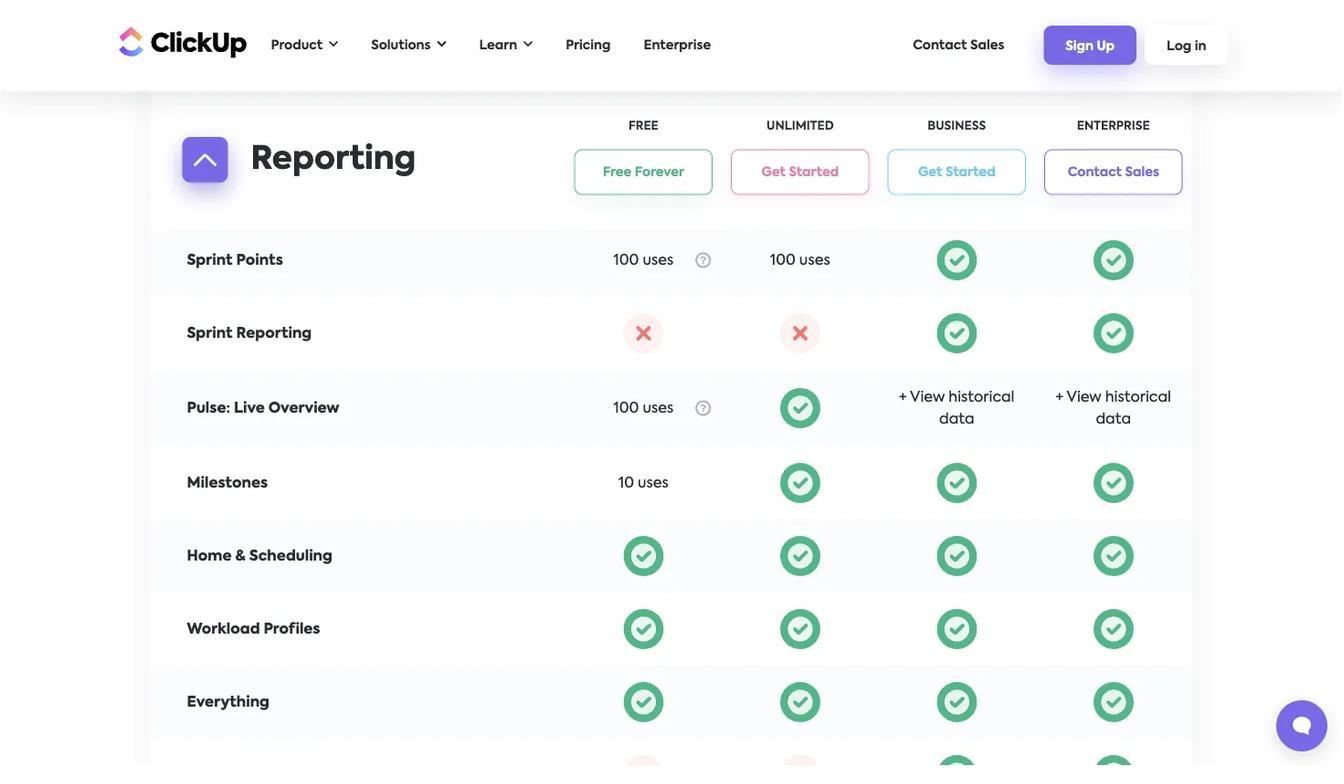 Task type: vqa. For each thing, say whether or not it's contained in the screenshot.
Team corresponding to Team Sharing
no



Task type: describe. For each thing, give the bounding box(es) containing it.
time in status link
[[187, 107, 294, 122]]

contact sales for contact sales button
[[1068, 166, 1159, 179]]

2 view from the left
[[1067, 390, 1102, 405]]

enterprise link
[[634, 30, 720, 61]]

scheduling
[[249, 549, 332, 564]]

100 for pulse: live overview
[[614, 401, 639, 416]]

everything
[[187, 695, 269, 710]]

workload
[[187, 622, 260, 637]]

sign up
[[1066, 40, 1115, 53]]

free for free
[[629, 121, 659, 132]]

sign up button
[[1044, 26, 1137, 65]]

sprint points
[[187, 253, 283, 268]]

contact sales for contact sales link
[[913, 39, 1004, 52]]

100 for sprint points
[[614, 253, 639, 268]]

product button
[[262, 26, 347, 64]]

home & scheduling link
[[187, 549, 332, 564]]

log in
[[1167, 40, 1206, 53]]

1 view from the left
[[910, 390, 945, 405]]

uses for milestones
[[638, 476, 669, 491]]

sprint reporting link
[[187, 326, 312, 341]]

log
[[1167, 40, 1192, 53]]

business
[[928, 121, 986, 132]]

tool tip image for pulse: live overview
[[696, 401, 711, 416]]

1 data from the left
[[939, 412, 974, 427]]

forever
[[635, 166, 684, 179]]

overview
[[268, 401, 339, 416]]

contact sales link
[[904, 30, 1013, 61]]

free for free forever
[[603, 166, 632, 179]]

1 vertical spatial reporting
[[236, 326, 312, 341]]

milestones
[[187, 476, 268, 491]]

2 + from the left
[[1056, 390, 1063, 405]]

2 + view historical data from the left
[[1056, 390, 1171, 427]]

pricing
[[566, 39, 611, 52]]

workload profiles link
[[187, 622, 320, 637]]

started for unlimited
[[789, 166, 839, 179]]

1 horizontal spatial enterprise
[[1077, 121, 1150, 132]]

1 + view historical data from the left
[[899, 390, 1015, 427]]

home
[[187, 549, 232, 564]]

live
[[234, 401, 265, 416]]

pulse: live overview
[[187, 401, 339, 416]]

solutions button
[[362, 26, 455, 64]]

sprint reporting
[[187, 326, 312, 341]]

started for business
[[945, 166, 995, 179]]

sprints link
[[187, 180, 240, 195]]

uses for sprint points
[[643, 253, 674, 268]]

sprints
[[187, 180, 240, 195]]

granular time estimates
[[187, 34, 373, 48]]

sales for contact sales link
[[970, 39, 1004, 52]]

100 uses for sprint points
[[614, 253, 674, 268]]

learn
[[479, 39, 517, 52]]

everything link
[[187, 695, 269, 710]]



Task type: locate. For each thing, give the bounding box(es) containing it.
0 horizontal spatial contact
[[913, 39, 967, 52]]

get started button for business
[[888, 149, 1026, 195]]

0 horizontal spatial get started
[[762, 166, 839, 179]]

1 get started button from the left
[[731, 149, 869, 195]]

uses
[[643, 253, 674, 268], [799, 253, 830, 268], [643, 401, 674, 416], [638, 476, 669, 491]]

get started button down unlimited
[[731, 149, 869, 195]]

sprint points link
[[187, 253, 283, 268]]

0 horizontal spatial view
[[910, 390, 945, 405]]

enterprise right pricing
[[644, 39, 711, 52]]

1 horizontal spatial time
[[256, 34, 293, 48]]

1 horizontal spatial get started button
[[888, 149, 1026, 195]]

enterprise
[[644, 39, 711, 52], [1077, 121, 1150, 132]]

1 horizontal spatial contact sales
[[1068, 166, 1159, 179]]

get down business
[[918, 166, 942, 179]]

sales inside contact sales button
[[1125, 166, 1159, 179]]

time left status
[[187, 107, 224, 122]]

1 horizontal spatial get
[[918, 166, 942, 179]]

0 horizontal spatial historical
[[949, 390, 1015, 405]]

get started for unlimited
[[762, 166, 839, 179]]

estimates
[[297, 34, 373, 48]]

reporting down points
[[236, 326, 312, 341]]

0 horizontal spatial get
[[762, 166, 786, 179]]

contact inside button
[[1068, 166, 1122, 179]]

0 vertical spatial contact sales
[[913, 39, 1004, 52]]

1 horizontal spatial get started
[[918, 166, 995, 179]]

+ view historical data
[[899, 390, 1015, 427], [1056, 390, 1171, 427]]

time right granular
[[256, 34, 293, 48]]

1 sprint from the top
[[187, 253, 233, 268]]

+
[[899, 390, 907, 405], [1056, 390, 1063, 405]]

1 vertical spatial tool tip image
[[696, 401, 711, 416]]

free inside button
[[603, 166, 632, 179]]

pulse:
[[187, 401, 230, 416]]

1 get started from the left
[[762, 166, 839, 179]]

in for log
[[1195, 40, 1206, 53]]

free forever button
[[574, 149, 713, 195]]

sales inside contact sales link
[[970, 39, 1004, 52]]

0 vertical spatial reporting
[[251, 144, 416, 176]]

2 sprint from the top
[[187, 326, 233, 341]]

get for business
[[918, 166, 942, 179]]

1 horizontal spatial view
[[1067, 390, 1102, 405]]

2 started from the left
[[945, 166, 995, 179]]

2 tool tip image from the top
[[696, 401, 711, 416]]

2 get started button from the left
[[888, 149, 1026, 195]]

1 vertical spatial in
[[227, 107, 241, 122]]

0 horizontal spatial enterprise
[[644, 39, 711, 52]]

1 vertical spatial enterprise
[[1077, 121, 1150, 132]]

1 horizontal spatial historical
[[1105, 390, 1171, 405]]

1 vertical spatial sprint
[[187, 326, 233, 341]]

free up free forever
[[629, 121, 659, 132]]

get started button
[[731, 149, 869, 195], [888, 149, 1026, 195]]

1 horizontal spatial +
[[1056, 390, 1063, 405]]

in left status
[[227, 107, 241, 122]]

in right log
[[1195, 40, 1206, 53]]

get down unlimited
[[762, 166, 786, 179]]

contact sales
[[913, 39, 1004, 52], [1068, 166, 1159, 179]]

1 horizontal spatial contact
[[1068, 166, 1122, 179]]

0 vertical spatial in
[[1195, 40, 1206, 53]]

milestones link
[[187, 476, 268, 491]]

1 horizontal spatial + view historical data
[[1056, 390, 1171, 427]]

sales
[[970, 39, 1004, 52], [1125, 166, 1159, 179]]

0 vertical spatial sales
[[970, 39, 1004, 52]]

free
[[629, 121, 659, 132], [603, 166, 632, 179]]

0 horizontal spatial +
[[899, 390, 907, 405]]

0 horizontal spatial get started button
[[731, 149, 869, 195]]

reporting down status
[[251, 144, 416, 176]]

time
[[256, 34, 293, 48], [187, 107, 224, 122]]

0 horizontal spatial + view historical data
[[899, 390, 1015, 427]]

1 tool tip image from the top
[[696, 253, 711, 268]]

2 get from the left
[[918, 166, 942, 179]]

in
[[1195, 40, 1206, 53], [227, 107, 241, 122]]

contact for contact sales link
[[913, 39, 967, 52]]

tool tip image for sprint points
[[696, 253, 711, 268]]

up
[[1097, 40, 1115, 53]]

0 vertical spatial free
[[629, 121, 659, 132]]

get started for business
[[918, 166, 995, 179]]

0 vertical spatial contact
[[913, 39, 967, 52]]

get
[[762, 166, 786, 179], [918, 166, 942, 179]]

sales for contact sales button
[[1125, 166, 1159, 179]]

pricing link
[[557, 30, 620, 61]]

contact sales button
[[1044, 149, 1183, 195]]

2 get started from the left
[[918, 166, 995, 179]]

started down unlimited
[[789, 166, 839, 179]]

learn button
[[470, 26, 542, 64]]

1 + from the left
[[899, 390, 907, 405]]

enterprise inside 'link'
[[644, 39, 711, 52]]

0 horizontal spatial contact sales
[[913, 39, 1004, 52]]

time in status
[[187, 107, 294, 122]]

0 horizontal spatial in
[[227, 107, 241, 122]]

started down business
[[945, 166, 995, 179]]

clickup image
[[114, 24, 247, 59]]

granular time estimates link
[[187, 34, 373, 48]]

0 horizontal spatial data
[[939, 412, 974, 427]]

contact for contact sales button
[[1068, 166, 1122, 179]]

get started button down business
[[888, 149, 1026, 195]]

0 vertical spatial sprint
[[187, 253, 233, 268]]

10 uses
[[618, 476, 669, 491]]

log in link
[[1145, 26, 1228, 65]]

home & scheduling
[[187, 549, 332, 564]]

1 horizontal spatial data
[[1096, 412, 1131, 427]]

get started button for unlimited
[[731, 149, 869, 195]]

in inside log in link
[[1195, 40, 1206, 53]]

contact sales inside button
[[1068, 166, 1159, 179]]

reporting
[[251, 144, 416, 176], [236, 326, 312, 341]]

get started down unlimited
[[762, 166, 839, 179]]

1 vertical spatial contact sales
[[1068, 166, 1159, 179]]

1 vertical spatial sales
[[1125, 166, 1159, 179]]

granular
[[187, 34, 253, 48]]

historical
[[949, 390, 1015, 405], [1105, 390, 1171, 405]]

100 uses for pulse: live overview
[[614, 401, 674, 416]]

product
[[271, 39, 323, 52]]

sprint for sprint points
[[187, 253, 233, 268]]

free left forever
[[603, 166, 632, 179]]

uses for pulse: live overview
[[643, 401, 674, 416]]

workload profiles
[[187, 622, 320, 637]]

tool tip image
[[696, 253, 711, 268], [696, 401, 711, 416]]

enterprise up contact sales button
[[1077, 121, 1150, 132]]

points
[[236, 253, 283, 268]]

2 historical from the left
[[1105, 390, 1171, 405]]

sign
[[1066, 40, 1094, 53]]

1 horizontal spatial started
[[945, 166, 995, 179]]

1 historical from the left
[[949, 390, 1015, 405]]

profiles
[[264, 622, 320, 637]]

1 horizontal spatial sales
[[1125, 166, 1159, 179]]

status
[[245, 107, 294, 122]]

0 horizontal spatial time
[[187, 107, 224, 122]]

data
[[939, 412, 974, 427], [1096, 412, 1131, 427]]

1 vertical spatial free
[[603, 166, 632, 179]]

1 started from the left
[[789, 166, 839, 179]]

sprint left points
[[187, 253, 233, 268]]

100
[[614, 253, 639, 268], [770, 253, 796, 268], [614, 401, 639, 416]]

free forever
[[603, 166, 684, 179]]

0 vertical spatial tool tip image
[[696, 253, 711, 268]]

sprint up pulse: at the left of page
[[187, 326, 233, 341]]

pulse: live overview link
[[187, 401, 339, 416]]

in for time
[[227, 107, 241, 122]]

view
[[910, 390, 945, 405], [1067, 390, 1102, 405]]

1 vertical spatial time
[[187, 107, 224, 122]]

2 data from the left
[[1096, 412, 1131, 427]]

100 uses
[[614, 253, 674, 268], [770, 253, 830, 268], [614, 401, 674, 416]]

0 vertical spatial time
[[256, 34, 293, 48]]

get started
[[762, 166, 839, 179], [918, 166, 995, 179]]

0 horizontal spatial started
[[789, 166, 839, 179]]

0 vertical spatial enterprise
[[644, 39, 711, 52]]

sprint for sprint reporting
[[187, 326, 233, 341]]

10
[[618, 476, 634, 491]]

&
[[235, 549, 246, 564]]

sprint
[[187, 253, 233, 268], [187, 326, 233, 341]]

get started down business
[[918, 166, 995, 179]]

get for unlimited
[[762, 166, 786, 179]]

solutions
[[371, 39, 431, 52]]

1 horizontal spatial in
[[1195, 40, 1206, 53]]

1 get from the left
[[762, 166, 786, 179]]

1 vertical spatial contact
[[1068, 166, 1122, 179]]

0 horizontal spatial sales
[[970, 39, 1004, 52]]

unlimited
[[767, 121, 834, 132]]

started
[[789, 166, 839, 179], [945, 166, 995, 179]]

contact
[[913, 39, 967, 52], [1068, 166, 1122, 179]]



